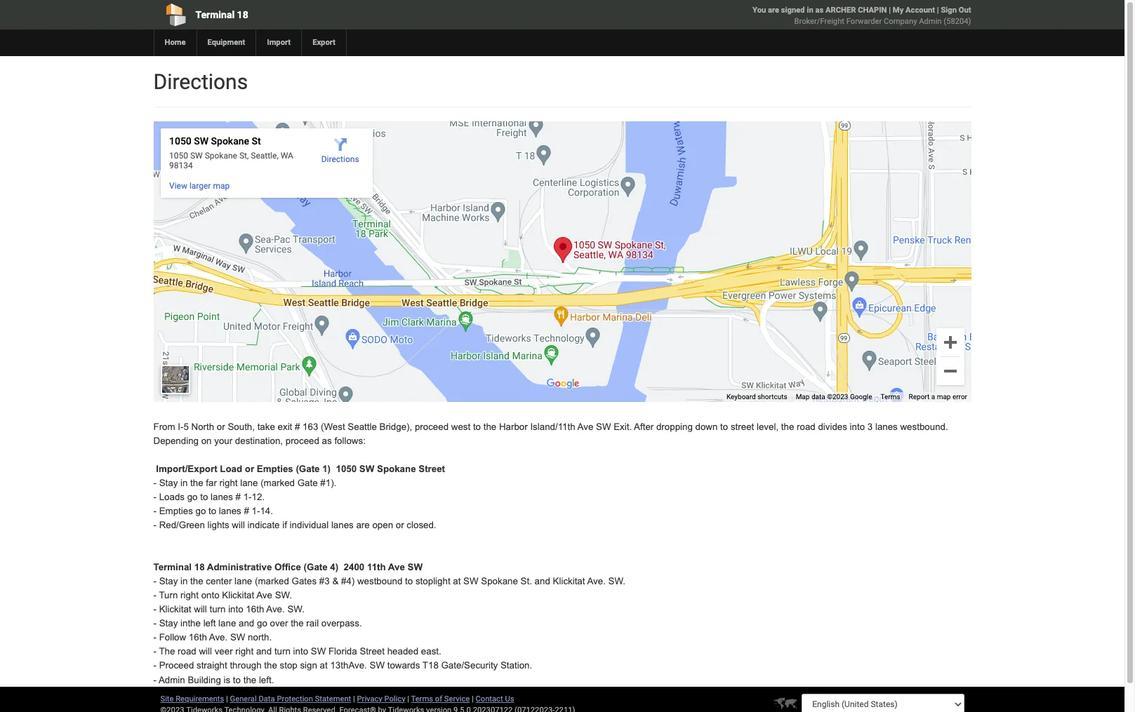 Task type: vqa. For each thing, say whether or not it's contained in the screenshot.
as to the top
yes



Task type: describe. For each thing, give the bounding box(es) containing it.
2 vertical spatial sw.
[[287, 605, 305, 615]]

load
[[220, 464, 242, 475]]

westbound
[[357, 577, 403, 587]]

chapin
[[858, 6, 887, 15]]

overpass.
[[321, 619, 362, 629]]

(58204)
[[944, 17, 971, 26]]

far
[[206, 478, 217, 489]]

broker/freight
[[794, 17, 845, 26]]

2 horizontal spatial ave.
[[587, 577, 606, 587]]

i-
[[178, 422, 184, 432]]

island/11th
[[530, 422, 575, 432]]

sw inside the import/export load or empties (gate 1)  1050 sw spokane street - stay in the far right lane (marked gate #1). - loads go to lanes # 1-12. - empties go to lanes # 1-14. - red/green lights will indicate if individual lanes are open or closed.
[[359, 464, 374, 475]]

st.
[[521, 577, 532, 587]]

stoplight
[[416, 577, 450, 587]]

4 - from the top
[[153, 520, 157, 531]]

street
[[731, 422, 754, 432]]

the left harbor
[[484, 422, 497, 432]]

0 vertical spatial go
[[187, 492, 198, 503]]

the up left.
[[264, 661, 277, 671]]

left.
[[259, 675, 274, 686]]

lanes inside from i-5 north or south, take exit # 163 (west seattle bridge), proceed west to the harbor island/11th ave sw exit. after dropping down to street level, the road divides into 3 lanes westbound. depending on your destination, proceed as follows:
[[875, 422, 898, 432]]

5 - from the top
[[153, 577, 157, 587]]

sw up stoplight
[[408, 563, 423, 573]]

sw up the veer
[[230, 633, 245, 643]]

company
[[884, 17, 917, 26]]

t18
[[423, 661, 439, 671]]

2 vertical spatial ave.
[[209, 633, 228, 643]]

163
[[303, 422, 318, 432]]

closed.
[[407, 520, 436, 531]]

# inside from i-5 north or south, take exit # 163 (west seattle bridge), proceed west to the harbor island/11th ave sw exit. after dropping down to street level, the road divides into 3 lanes westbound. depending on your destination, proceed as follows:
[[295, 422, 300, 432]]

stay for terminal
[[159, 577, 178, 587]]

equipment link
[[196, 29, 256, 56]]

sw right stoplight
[[463, 577, 479, 587]]

from
[[153, 422, 175, 432]]

bridge),
[[379, 422, 412, 432]]

you
[[753, 6, 766, 15]]

east.
[[421, 647, 441, 657]]

harbor
[[499, 422, 528, 432]]

depending
[[153, 436, 199, 447]]

0 vertical spatial 16th
[[246, 605, 264, 615]]

directions
[[153, 70, 248, 94]]

take
[[257, 422, 275, 432]]

site requirements link
[[160, 695, 224, 704]]

(marked inside terminal 18 administrative office (gate 4)  2400 11th ave sw - stay in the center lane (marked gates #3 & #4) westbound to stoplight at sw spokane st. and klickitat ave. sw. - turn right onto klickitat ave sw. - klickitat will turn into 16th ave. sw. - stay inthe left lane and go over the rail overpass. - follow 16th ave. sw north. - the road will veer right and turn into sw florida street headed east. - proceed straight through the stop sign at 13thave. sw towards t18 gate/security station. - admin building is to the left.
[[255, 577, 289, 587]]

import/export
[[156, 464, 217, 475]]

are inside the import/export load or empties (gate 1)  1050 sw spokane street - stay in the far right lane (marked gate #1). - loads go to lanes # 1-12. - empties go to lanes # 1-14. - red/green lights will indicate if individual lanes are open or closed.
[[356, 520, 370, 531]]

terminal 18
[[196, 9, 248, 20]]

contact
[[476, 695, 503, 704]]

is
[[224, 675, 230, 686]]

1 vertical spatial or
[[245, 464, 254, 475]]

lane inside the import/export load or empties (gate 1)  1050 sw spokane street - stay in the far right lane (marked gate #1). - loads go to lanes # 1-12. - empties go to lanes # 1-14. - red/green lights will indicate if individual lanes are open or closed.
[[240, 478, 258, 489]]

18 for terminal 18
[[237, 9, 248, 20]]

terms
[[411, 695, 433, 704]]

(marked inside the import/export load or empties (gate 1)  1050 sw spokane street - stay in the far right lane (marked gate #1). - loads go to lanes # 1-12. - empties go to lanes # 1-14. - red/green lights will indicate if individual lanes are open or closed.
[[261, 478, 295, 489]]

the left rail on the bottom of page
[[291, 619, 304, 629]]

0 vertical spatial 1-
[[243, 492, 252, 503]]

service
[[444, 695, 470, 704]]

0 vertical spatial empties
[[257, 464, 293, 475]]

data
[[259, 695, 275, 704]]

1 horizontal spatial ave.
[[266, 605, 285, 615]]

export
[[312, 38, 336, 47]]

0 vertical spatial and
[[535, 577, 550, 587]]

straight
[[197, 661, 227, 671]]

privacy policy link
[[357, 695, 405, 704]]

#1).
[[320, 478, 336, 489]]

account
[[906, 6, 935, 15]]

#4)
[[341, 577, 355, 587]]

my
[[893, 6, 904, 15]]

to up lights
[[209, 506, 216, 517]]

1 vertical spatial 1-
[[252, 506, 260, 517]]

0 vertical spatial at
[[453, 577, 461, 587]]

to right the down at the bottom right of the page
[[720, 422, 728, 432]]

#3
[[319, 577, 330, 587]]

destination,
[[235, 436, 283, 447]]

florida
[[329, 647, 357, 657]]

the up onto
[[190, 577, 203, 587]]

road inside from i-5 north or south, take exit # 163 (west seattle bridge), proceed west to the harbor island/11th ave sw exit. after dropping down to street level, the road divides into 3 lanes westbound. depending on your destination, proceed as follows:
[[797, 422, 816, 432]]

9 - from the top
[[153, 633, 157, 643]]

1 horizontal spatial #
[[244, 506, 249, 517]]

north.
[[248, 633, 272, 643]]

18 for terminal 18 administrative office (gate 4)  2400 11th ave sw - stay in the center lane (marked gates #3 & #4) westbound to stoplight at sw spokane st. and klickitat ave. sw. - turn right onto klickitat ave sw. - klickitat will turn into 16th ave. sw. - stay inthe left lane and go over the rail overpass. - follow 16th ave. sw north. - the road will veer right and turn into sw florida street headed east. - proceed straight through the stop sign at 13thave. sw towards t18 gate/security station. - admin building is to the left.
[[194, 563, 205, 573]]

over
[[270, 619, 288, 629]]

0 horizontal spatial turn
[[210, 605, 226, 615]]

13thave.
[[330, 661, 367, 671]]

1 vertical spatial right
[[180, 591, 199, 601]]

seattle
[[348, 422, 377, 432]]

5
[[184, 422, 189, 432]]

terminal 18 link
[[153, 0, 482, 29]]

spokane inside terminal 18 administrative office (gate 4)  2400 11th ave sw - stay in the center lane (marked gates #3 & #4) westbound to stoplight at sw spokane st. and klickitat ave. sw. - turn right onto klickitat ave sw. - klickitat will turn into 16th ave. sw. - stay inthe left lane and go over the rail overpass. - follow 16th ave. sw north. - the road will veer right and turn into sw florida street headed east. - proceed straight through the stop sign at 13thave. sw towards t18 gate/security station. - admin building is to the left.
[[481, 577, 518, 587]]

sign
[[941, 6, 957, 15]]

2 vertical spatial will
[[199, 647, 212, 657]]

14.
[[260, 506, 273, 517]]

of
[[435, 695, 442, 704]]

follows:
[[334, 436, 366, 447]]

2 vertical spatial or
[[396, 520, 404, 531]]

6 - from the top
[[153, 591, 157, 601]]

or inside from i-5 north or south, take exit # 163 (west seattle bridge), proceed west to the harbor island/11th ave sw exit. after dropping down to street level, the road divides into 3 lanes westbound. depending on your destination, proceed as follows:
[[217, 422, 225, 432]]

to right west
[[473, 422, 481, 432]]

requirements
[[176, 695, 224, 704]]

to left stoplight
[[405, 577, 413, 587]]

follow
[[159, 633, 186, 643]]

south,
[[228, 422, 255, 432]]

lanes down far
[[211, 492, 233, 503]]

policy
[[384, 695, 405, 704]]

lanes up lights
[[219, 506, 241, 517]]

1 vertical spatial lane
[[235, 577, 252, 587]]

forwarder
[[846, 17, 882, 26]]

sign out link
[[941, 6, 971, 15]]

3 - from the top
[[153, 506, 157, 517]]

on
[[201, 436, 212, 447]]

inthe
[[180, 619, 201, 629]]

1 vertical spatial proceed
[[286, 436, 319, 447]]

westbound.
[[900, 422, 948, 432]]

dropping
[[656, 422, 693, 432]]

open
[[372, 520, 393, 531]]

as inside from i-5 north or south, take exit # 163 (west seattle bridge), proceed west to the harbor island/11th ave sw exit. after dropping down to street level, the road divides into 3 lanes westbound. depending on your destination, proceed as follows:
[[322, 436, 332, 447]]

8 - from the top
[[153, 619, 157, 629]]

divides
[[818, 422, 847, 432]]

veer
[[215, 647, 233, 657]]

west
[[451, 422, 471, 432]]

general
[[230, 695, 257, 704]]

1 horizontal spatial turn
[[274, 647, 291, 657]]



Task type: locate. For each thing, give the bounding box(es) containing it.
into
[[850, 422, 865, 432], [228, 605, 243, 615], [293, 647, 308, 657]]

left
[[203, 619, 216, 629]]

if
[[282, 520, 287, 531]]

street up closed.
[[419, 464, 445, 475]]

0 horizontal spatial as
[[322, 436, 332, 447]]

0 horizontal spatial klickitat
[[159, 605, 191, 615]]

onto
[[201, 591, 219, 601]]

1 stay from the top
[[159, 478, 178, 489]]

1 vertical spatial into
[[228, 605, 243, 615]]

and down north.
[[256, 647, 272, 657]]

ave.
[[587, 577, 606, 587], [266, 605, 285, 615], [209, 633, 228, 643]]

| left general
[[226, 695, 228, 704]]

are inside the you are signed in as archer chapin | my account | sign out broker/freight forwarder company admin (58204)
[[768, 6, 779, 15]]

will
[[232, 520, 245, 531], [194, 605, 207, 615], [199, 647, 212, 657]]

0 vertical spatial sw.
[[608, 577, 626, 587]]

3
[[868, 422, 873, 432]]

0 horizontal spatial are
[[356, 520, 370, 531]]

16th up north.
[[246, 605, 264, 615]]

0 vertical spatial (gate
[[296, 464, 320, 475]]

gate
[[297, 478, 318, 489]]

street
[[419, 464, 445, 475], [360, 647, 385, 657]]

admin
[[919, 17, 942, 26], [159, 675, 185, 686]]

1 horizontal spatial admin
[[919, 17, 942, 26]]

after
[[634, 422, 654, 432]]

(gate
[[296, 464, 320, 475], [304, 563, 328, 573]]

1 vertical spatial klickitat
[[222, 591, 254, 601]]

(marked up 12.
[[261, 478, 295, 489]]

in inside terminal 18 administrative office (gate 4)  2400 11th ave sw - stay in the center lane (marked gates #3 & #4) westbound to stoplight at sw spokane st. and klickitat ave. sw. - turn right onto klickitat ave sw. - klickitat will turn into 16th ave. sw. - stay inthe left lane and go over the rail overpass. - follow 16th ave. sw north. - the road will veer right and turn into sw florida street headed east. - proceed straight through the stop sign at 13thave. sw towards t18 gate/security station. - admin building is to the left.
[[180, 577, 188, 587]]

us
[[505, 695, 514, 704]]

# left 12.
[[236, 492, 241, 503]]

stay up loads
[[159, 478, 178, 489]]

into left the 3
[[850, 422, 865, 432]]

1 vertical spatial turn
[[274, 647, 291, 657]]

(marked
[[261, 478, 295, 489], [255, 577, 289, 587]]

1 horizontal spatial klickitat
[[222, 591, 254, 601]]

in up the broker/freight
[[807, 6, 813, 15]]

0 vertical spatial street
[[419, 464, 445, 475]]

sign
[[300, 661, 317, 671]]

7 - from the top
[[153, 605, 157, 615]]

0 vertical spatial (marked
[[261, 478, 295, 489]]

2 vertical spatial in
[[180, 577, 188, 587]]

gates
[[292, 577, 317, 587]]

empties down destination,
[[257, 464, 293, 475]]

2 vertical spatial stay
[[159, 619, 178, 629]]

| left sign
[[937, 6, 939, 15]]

proceed
[[159, 661, 194, 671]]

0 vertical spatial stay
[[159, 478, 178, 489]]

0 horizontal spatial 18
[[194, 563, 205, 573]]

sw inside from i-5 north or south, take exit # 163 (west seattle bridge), proceed west to the harbor island/11th ave sw exit. after dropping down to street level, the road divides into 3 lanes westbound. depending on your destination, proceed as follows:
[[596, 422, 611, 432]]

road inside terminal 18 administrative office (gate 4)  2400 11th ave sw - stay in the center lane (marked gates #3 & #4) westbound to stoplight at sw spokane st. and klickitat ave. sw. - turn right onto klickitat ave sw. - klickitat will turn into 16th ave. sw. - stay inthe left lane and go over the rail overpass. - follow 16th ave. sw north. - the road will veer right and turn into sw florida street headed east. - proceed straight through the stop sign at 13thave. sw towards t18 gate/security station. - admin building is to the left.
[[178, 647, 196, 657]]

home link
[[153, 29, 196, 56]]

right up the through
[[235, 647, 254, 657]]

site requirements | general data protection statement | privacy policy | terms of service | contact us
[[160, 695, 514, 704]]

2 vertical spatial right
[[235, 647, 254, 657]]

0 horizontal spatial terminal
[[153, 563, 192, 573]]

station.
[[501, 661, 532, 671]]

lane down administrative
[[235, 577, 252, 587]]

out
[[959, 6, 971, 15]]

1 - from the top
[[153, 478, 157, 489]]

1 horizontal spatial into
[[293, 647, 308, 657]]

terminal for terminal 18
[[196, 9, 235, 20]]

16th down inthe
[[189, 633, 207, 643]]

statement
[[315, 695, 351, 704]]

into inside from i-5 north or south, take exit # 163 (west seattle bridge), proceed west to the harbor island/11th ave sw exit. after dropping down to street level, the road divides into 3 lanes westbound. depending on your destination, proceed as follows:
[[850, 422, 865, 432]]

2 vertical spatial go
[[257, 619, 267, 629]]

0 vertical spatial ave.
[[587, 577, 606, 587]]

turn
[[159, 591, 178, 601]]

indicate
[[248, 520, 280, 531]]

sw left exit.
[[596, 422, 611, 432]]

2400
[[344, 563, 365, 573]]

1 vertical spatial terminal
[[153, 563, 192, 573]]

the left far
[[190, 478, 203, 489]]

street inside the import/export load or empties (gate 1)  1050 sw spokane street - stay in the far right lane (marked gate #1). - loads go to lanes # 1-12. - empties go to lanes # 1-14. - red/green lights will indicate if individual lanes are open or closed.
[[419, 464, 445, 475]]

sw
[[596, 422, 611, 432], [359, 464, 374, 475], [408, 563, 423, 573], [463, 577, 479, 587], [230, 633, 245, 643], [311, 647, 326, 657], [370, 661, 385, 671]]

level,
[[757, 422, 779, 432]]

in down import/export
[[180, 478, 188, 489]]

0 horizontal spatial proceed
[[286, 436, 319, 447]]

1 vertical spatial street
[[360, 647, 385, 657]]

spokane inside the import/export load or empties (gate 1)  1050 sw spokane street - stay in the far right lane (marked gate #1). - loads go to lanes # 1-12. - empties go to lanes # 1-14. - red/green lights will indicate if individual lanes are open or closed.
[[377, 464, 416, 475]]

1 horizontal spatial terminal
[[196, 9, 235, 20]]

import link
[[256, 29, 301, 56]]

1 vertical spatial in
[[180, 478, 188, 489]]

# right exit
[[295, 422, 300, 432]]

#
[[295, 422, 300, 432], [236, 492, 241, 503], [244, 506, 249, 517]]

(gate up gate in the bottom left of the page
[[296, 464, 320, 475]]

or up the your
[[217, 422, 225, 432]]

1 horizontal spatial and
[[256, 647, 272, 657]]

lanes right the 3
[[875, 422, 898, 432]]

1 horizontal spatial spokane
[[481, 577, 518, 587]]

contact us link
[[476, 695, 514, 704]]

0 vertical spatial or
[[217, 422, 225, 432]]

go up north.
[[257, 619, 267, 629]]

headed
[[387, 647, 419, 657]]

your
[[214, 436, 232, 447]]

terminal up turn at the bottom of page
[[153, 563, 192, 573]]

1 horizontal spatial street
[[419, 464, 445, 475]]

road left divides on the right of the page
[[797, 422, 816, 432]]

individual
[[290, 520, 329, 531]]

2 stay from the top
[[159, 577, 178, 587]]

0 vertical spatial terminal
[[196, 9, 235, 20]]

1 vertical spatial will
[[194, 605, 207, 615]]

ave right island/11th
[[578, 422, 593, 432]]

in
[[807, 6, 813, 15], [180, 478, 188, 489], [180, 577, 188, 587]]

will right lights
[[232, 520, 245, 531]]

sw up sign
[[311, 647, 326, 657]]

klickitat down the center
[[222, 591, 254, 601]]

sw.
[[608, 577, 626, 587], [275, 591, 292, 601], [287, 605, 305, 615]]

2 vertical spatial klickitat
[[159, 605, 191, 615]]

0 vertical spatial #
[[295, 422, 300, 432]]

3 stay from the top
[[159, 619, 178, 629]]

2 vertical spatial ave
[[256, 591, 272, 601]]

you are signed in as archer chapin | my account | sign out broker/freight forwarder company admin (58204)
[[753, 6, 971, 26]]

in for terminal 18 administrative office (gate 4)  2400 11th ave sw - stay in the center lane (marked gates #3 & #4) westbound to stoplight at sw spokane st. and klickitat ave. sw. - turn right onto klickitat ave sw. - klickitat will turn into 16th ave. sw. - stay inthe left lane and go over the rail overpass. - follow 16th ave. sw north. - the road will veer right and turn into sw florida street headed east. - proceed straight through the stop sign at 13thave. sw towards t18 gate/security station. - admin building is to the left.
[[180, 577, 188, 587]]

go up red/green
[[196, 506, 206, 517]]

11 - from the top
[[153, 661, 157, 671]]

privacy
[[357, 695, 382, 704]]

down
[[695, 422, 718, 432]]

0 horizontal spatial 16th
[[189, 633, 207, 643]]

klickitat
[[553, 577, 585, 587], [222, 591, 254, 601], [159, 605, 191, 615]]

1 vertical spatial at
[[320, 661, 328, 671]]

2 horizontal spatial #
[[295, 422, 300, 432]]

klickitat down turn at the bottom of page
[[159, 605, 191, 615]]

18 up onto
[[194, 563, 205, 573]]

admin inside the you are signed in as archer chapin | my account | sign out broker/freight forwarder company admin (58204)
[[919, 17, 942, 26]]

in left the center
[[180, 577, 188, 587]]

(gate inside terminal 18 administrative office (gate 4)  2400 11th ave sw - stay in the center lane (marked gates #3 & #4) westbound to stoplight at sw spokane st. and klickitat ave. sw. - turn right onto klickitat ave sw. - klickitat will turn into 16th ave. sw. - stay inthe left lane and go over the rail overpass. - follow 16th ave. sw north. - the road will veer right and turn into sw florida street headed east. - proceed straight through the stop sign at 13thave. sw towards t18 gate/security station. - admin building is to the left.
[[304, 563, 328, 573]]

ave. right the st.
[[587, 577, 606, 587]]

0 horizontal spatial spokane
[[377, 464, 416, 475]]

| right the service
[[472, 695, 474, 704]]

# left 14.
[[244, 506, 249, 517]]

spokane left the st.
[[481, 577, 518, 587]]

empties down loads
[[159, 506, 193, 517]]

right down load
[[219, 478, 238, 489]]

from i-5 north or south, take exit # 163 (west seattle bridge), proceed west to the harbor island/11th ave sw exit. after dropping down to street level, the road divides into 3 lanes westbound. depending on your destination, proceed as follows:
[[153, 422, 948, 447]]

1 horizontal spatial or
[[245, 464, 254, 475]]

12.
[[252, 492, 265, 503]]

stay for import/export
[[159, 478, 178, 489]]

1 horizontal spatial as
[[815, 6, 824, 15]]

2 vertical spatial and
[[256, 647, 272, 657]]

0 vertical spatial as
[[815, 6, 824, 15]]

(gate for gate
[[296, 464, 320, 475]]

lanes right individual
[[331, 520, 354, 531]]

1- up indicate
[[243, 492, 252, 503]]

ave inside from i-5 north or south, take exit # 163 (west seattle bridge), proceed west to the harbor island/11th ave sw exit. after dropping down to street level, the road divides into 3 lanes westbound. depending on your destination, proceed as follows:
[[578, 422, 593, 432]]

right
[[219, 478, 238, 489], [180, 591, 199, 601], [235, 647, 254, 657]]

2 horizontal spatial and
[[535, 577, 550, 587]]

home
[[165, 38, 186, 47]]

street up 13thave.
[[360, 647, 385, 657]]

the
[[484, 422, 497, 432], [781, 422, 794, 432], [190, 478, 203, 489], [190, 577, 203, 587], [291, 619, 304, 629], [264, 661, 277, 671], [243, 675, 256, 686]]

2 horizontal spatial ave
[[578, 422, 593, 432]]

in for import/export load or empties (gate 1)  1050 sw spokane street - stay in the far right lane (marked gate #1). - loads go to lanes # 1-12. - empties go to lanes # 1-14. - red/green lights will indicate if individual lanes are open or closed.
[[180, 478, 188, 489]]

1 horizontal spatial are
[[768, 6, 779, 15]]

at
[[453, 577, 461, 587], [320, 661, 328, 671]]

(west
[[321, 422, 345, 432]]

go inside terminal 18 administrative office (gate 4)  2400 11th ave sw - stay in the center lane (marked gates #3 & #4) westbound to stoplight at sw spokane st. and klickitat ave. sw. - turn right onto klickitat ave sw. - klickitat will turn into 16th ave. sw. - stay inthe left lane and go over the rail overpass. - follow 16th ave. sw north. - the road will veer right and turn into sw florida street headed east. - proceed straight through the stop sign at 13thave. sw towards t18 gate/security station. - admin building is to the left.
[[257, 619, 267, 629]]

stay
[[159, 478, 178, 489], [159, 577, 178, 587], [159, 619, 178, 629]]

at right sign
[[320, 661, 328, 671]]

terminal for terminal 18 administrative office (gate 4)  2400 11th ave sw - stay in the center lane (marked gates #3 & #4) westbound to stoplight at sw spokane st. and klickitat ave. sw. - turn right onto klickitat ave sw. - klickitat will turn into 16th ave. sw. - stay inthe left lane and go over the rail overpass. - follow 16th ave. sw north. - the road will veer right and turn into sw florida street headed east. - proceed straight through the stop sign at 13thave. sw towards t18 gate/security station. - admin building is to the left.
[[153, 563, 192, 573]]

1 vertical spatial are
[[356, 520, 370, 531]]

proceed left west
[[415, 422, 449, 432]]

site
[[160, 695, 174, 704]]

2 vertical spatial into
[[293, 647, 308, 657]]

turn up stop
[[274, 647, 291, 657]]

right left onto
[[180, 591, 199, 601]]

spokane down the bridge),
[[377, 464, 416, 475]]

protection
[[277, 695, 313, 704]]

terms of service link
[[411, 695, 470, 704]]

-
[[153, 478, 157, 489], [153, 492, 157, 503], [153, 506, 157, 517], [153, 520, 157, 531], [153, 577, 157, 587], [153, 591, 157, 601], [153, 605, 157, 615], [153, 619, 157, 629], [153, 633, 157, 643], [153, 647, 157, 657], [153, 661, 157, 671], [153, 675, 157, 686]]

north
[[191, 422, 214, 432]]

2 vertical spatial #
[[244, 506, 249, 517]]

0 vertical spatial klickitat
[[553, 577, 585, 587]]

road up proceed
[[178, 647, 196, 657]]

exit.
[[614, 422, 632, 432]]

and up north.
[[239, 619, 254, 629]]

lights
[[207, 520, 229, 531]]

1 vertical spatial 16th
[[189, 633, 207, 643]]

1050
[[336, 464, 357, 475]]

street inside terminal 18 administrative office (gate 4)  2400 11th ave sw - stay in the center lane (marked gates #3 & #4) westbound to stoplight at sw spokane st. and klickitat ave. sw. - turn right onto klickitat ave sw. - klickitat will turn into 16th ave. sw. - stay inthe left lane and go over the rail overpass. - follow 16th ave. sw north. - the road will veer right and turn into sw florida street headed east. - proceed straight through the stop sign at 13thave. sw towards t18 gate/security station. - admin building is to the left.
[[360, 647, 385, 657]]

administrative
[[207, 563, 272, 573]]

and
[[535, 577, 550, 587], [239, 619, 254, 629], [256, 647, 272, 657]]

1 horizontal spatial 16th
[[246, 605, 264, 615]]

lane right left
[[218, 619, 236, 629]]

stay up turn at the bottom of page
[[159, 577, 178, 587]]

terminal 18 administrative office (gate 4)  2400 11th ave sw - stay in the center lane (marked gates #3 & #4) westbound to stoplight at sw spokane st. and klickitat ave. sw. - turn right onto klickitat ave sw. - klickitat will turn into 16th ave. sw. - stay inthe left lane and go over the rail overpass. - follow 16th ave. sw north. - the road will veer right and turn into sw florida street headed east. - proceed straight through the stop sign at 13thave. sw towards t18 gate/security station. - admin building is to the left.
[[153, 563, 626, 686]]

terminal
[[196, 9, 235, 20], [153, 563, 192, 573]]

ave right 11th
[[388, 563, 405, 573]]

import
[[267, 38, 291, 47]]

will up the straight
[[199, 647, 212, 657]]

sw right 1050
[[359, 464, 374, 475]]

1 vertical spatial stay
[[159, 577, 178, 587]]

stay inside the import/export load or empties (gate 1)  1050 sw spokane street - stay in the far right lane (marked gate #1). - loads go to lanes # 1-12. - empties go to lanes # 1-14. - red/green lights will indicate if individual lanes are open or closed.
[[159, 478, 178, 489]]

1 vertical spatial and
[[239, 619, 254, 629]]

| right policy
[[407, 695, 409, 704]]

1 vertical spatial #
[[236, 492, 241, 503]]

0 vertical spatial turn
[[210, 605, 226, 615]]

in inside the import/export load or empties (gate 1)  1050 sw spokane street - stay in the far right lane (marked gate #1). - loads go to lanes # 1-12. - empties go to lanes # 1-14. - red/green lights will indicate if individual lanes are open or closed.
[[180, 478, 188, 489]]

0 vertical spatial will
[[232, 520, 245, 531]]

proceed
[[415, 422, 449, 432], [286, 436, 319, 447]]

sw left towards
[[370, 661, 385, 671]]

2 horizontal spatial klickitat
[[553, 577, 585, 587]]

or right load
[[245, 464, 254, 475]]

to down far
[[200, 492, 208, 503]]

go right loads
[[187, 492, 198, 503]]

0 horizontal spatial and
[[239, 619, 254, 629]]

as up the broker/freight
[[815, 6, 824, 15]]

0 horizontal spatial ave
[[256, 591, 272, 601]]

ave. up over
[[266, 605, 285, 615]]

ave. up the veer
[[209, 633, 228, 643]]

18 inside terminal 18 administrative office (gate 4)  2400 11th ave sw - stay in the center lane (marked gates #3 & #4) westbound to stoplight at sw spokane st. and klickitat ave. sw. - turn right onto klickitat ave sw. - klickitat will turn into 16th ave. sw. - stay inthe left lane and go over the rail overpass. - follow 16th ave. sw north. - the road will veer right and turn into sw florida street headed east. - proceed straight through the stop sign at 13thave. sw towards t18 gate/security station. - admin building is to the left.
[[194, 563, 205, 573]]

towards
[[387, 661, 420, 671]]

the right level,
[[781, 422, 794, 432]]

right inside the import/export load or empties (gate 1)  1050 sw spokane street - stay in the far right lane (marked gate #1). - loads go to lanes # 1-12. - empties go to lanes # 1-14. - red/green lights will indicate if individual lanes are open or closed.
[[219, 478, 238, 489]]

18 up equipment
[[237, 9, 248, 20]]

as down the (west
[[322, 436, 332, 447]]

(gate up #3
[[304, 563, 328, 573]]

1 vertical spatial go
[[196, 506, 206, 517]]

or right the open
[[396, 520, 404, 531]]

terminal inside terminal 18 link
[[196, 9, 235, 20]]

ave up over
[[256, 591, 272, 601]]

12 - from the top
[[153, 675, 157, 686]]

the down the through
[[243, 675, 256, 686]]

archer
[[826, 6, 856, 15]]

import/export load or empties (gate 1)  1050 sw spokane street - stay in the far right lane (marked gate #1). - loads go to lanes # 1-12. - empties go to lanes # 1-14. - red/green lights will indicate if individual lanes are open or closed.
[[153, 464, 445, 531]]

exit
[[278, 422, 292, 432]]

1 vertical spatial empties
[[159, 506, 193, 517]]

export link
[[301, 29, 346, 56]]

(gate inside the import/export load or empties (gate 1)  1050 sw spokane street - stay in the far right lane (marked gate #1). - loads go to lanes # 1-12. - empties go to lanes # 1-14. - red/green lights will indicate if individual lanes are open or closed.
[[296, 464, 320, 475]]

2 horizontal spatial into
[[850, 422, 865, 432]]

admin down the account
[[919, 17, 942, 26]]

(marked down office
[[255, 577, 289, 587]]

1 vertical spatial ave.
[[266, 605, 285, 615]]

1 vertical spatial (gate
[[304, 563, 328, 573]]

building
[[188, 675, 221, 686]]

into up sign
[[293, 647, 308, 657]]

ave
[[578, 422, 593, 432], [388, 563, 405, 573], [256, 591, 272, 601]]

proceed down 163
[[286, 436, 319, 447]]

(gate for #3
[[304, 563, 328, 573]]

as inside the you are signed in as archer chapin | my account | sign out broker/freight forwarder company admin (58204)
[[815, 6, 824, 15]]

| left privacy
[[353, 695, 355, 704]]

are right you
[[768, 6, 779, 15]]

0 vertical spatial in
[[807, 6, 813, 15]]

2 vertical spatial lane
[[218, 619, 236, 629]]

0 horizontal spatial into
[[228, 605, 243, 615]]

10 - from the top
[[153, 647, 157, 657]]

0 horizontal spatial at
[[320, 661, 328, 671]]

to right is
[[233, 675, 241, 686]]

the inside the import/export load or empties (gate 1)  1050 sw spokane street - stay in the far right lane (marked gate #1). - loads go to lanes # 1-12. - empties go to lanes # 1-14. - red/green lights will indicate if individual lanes are open or closed.
[[190, 478, 203, 489]]

into down the center
[[228, 605, 243, 615]]

0 vertical spatial into
[[850, 422, 865, 432]]

loads
[[159, 492, 185, 503]]

1 horizontal spatial proceed
[[415, 422, 449, 432]]

0 vertical spatial road
[[797, 422, 816, 432]]

the
[[159, 647, 175, 657]]

terminal inside terminal 18 administrative office (gate 4)  2400 11th ave sw - stay in the center lane (marked gates #3 & #4) westbound to stoplight at sw spokane st. and klickitat ave. sw. - turn right onto klickitat ave sw. - klickitat will turn into 16th ave. sw. - stay inthe left lane and go over the rail overpass. - follow 16th ave. sw north. - the road will veer right and turn into sw florida street headed east. - proceed straight through the stop sign at 13thave. sw towards t18 gate/security station. - admin building is to the left.
[[153, 563, 192, 573]]

admin down proceed
[[159, 675, 185, 686]]

0 vertical spatial proceed
[[415, 422, 449, 432]]

turn down onto
[[210, 605, 226, 615]]

are
[[768, 6, 779, 15], [356, 520, 370, 531]]

1- down 12.
[[252, 506, 260, 517]]

lane up 12.
[[240, 478, 258, 489]]

at right stoplight
[[453, 577, 461, 587]]

0 vertical spatial lane
[[240, 478, 258, 489]]

| left my
[[889, 6, 891, 15]]

in inside the you are signed in as archer chapin | my account | sign out broker/freight forwarder company admin (58204)
[[807, 6, 813, 15]]

1 vertical spatial sw.
[[275, 591, 292, 601]]

1 vertical spatial as
[[322, 436, 332, 447]]

0 horizontal spatial ave.
[[209, 633, 228, 643]]

terminal up equipment
[[196, 9, 235, 20]]

my account link
[[893, 6, 935, 15]]

are left the open
[[356, 520, 370, 531]]

and right the st.
[[535, 577, 550, 587]]

will up left
[[194, 605, 207, 615]]

2 - from the top
[[153, 492, 157, 503]]

klickitat right the st.
[[553, 577, 585, 587]]

&
[[332, 577, 339, 587]]

spokane
[[377, 464, 416, 475], [481, 577, 518, 587]]

0 vertical spatial are
[[768, 6, 779, 15]]

0 vertical spatial right
[[219, 478, 238, 489]]

will inside the import/export load or empties (gate 1)  1050 sw spokane street - stay in the far right lane (marked gate #1). - loads go to lanes # 1-12. - empties go to lanes # 1-14. - red/green lights will indicate if individual lanes are open or closed.
[[232, 520, 245, 531]]

1 vertical spatial ave
[[388, 563, 405, 573]]

stop
[[280, 661, 298, 671]]

admin inside terminal 18 administrative office (gate 4)  2400 11th ave sw - stay in the center lane (marked gates #3 & #4) westbound to stoplight at sw spokane st. and klickitat ave. sw. - turn right onto klickitat ave sw. - klickitat will turn into 16th ave. sw. - stay inthe left lane and go over the rail overpass. - follow 16th ave. sw north. - the road will veer right and turn into sw florida street headed east. - proceed straight through the stop sign at 13thave. sw towards t18 gate/security station. - admin building is to the left.
[[159, 675, 185, 686]]

1 horizontal spatial 18
[[237, 9, 248, 20]]

1 vertical spatial admin
[[159, 675, 185, 686]]

0 horizontal spatial or
[[217, 422, 225, 432]]



